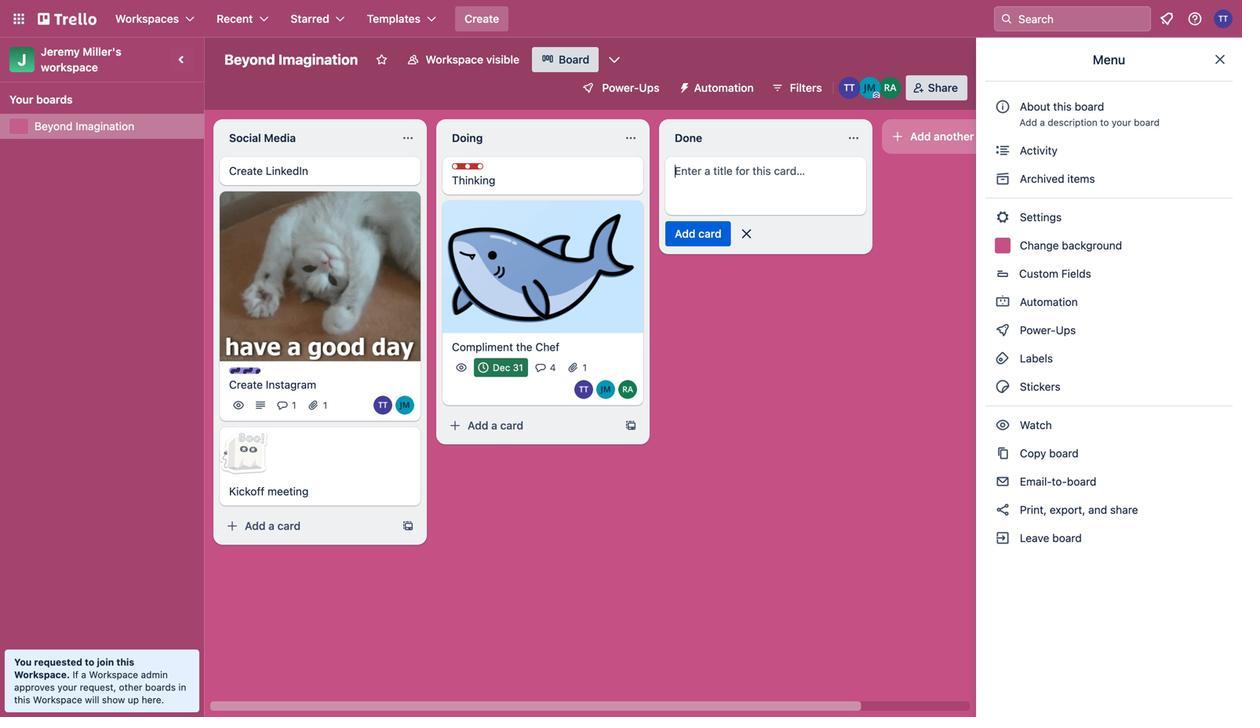 Task type: locate. For each thing, give the bounding box(es) containing it.
sm image inside print, export, and share link
[[995, 502, 1011, 518]]

sm image for archived items
[[995, 171, 1011, 187]]

Doing text field
[[443, 126, 615, 151]]

create down color: purple, title: none image at bottom
[[229, 378, 263, 391]]

kickoff meeting link
[[229, 484, 411, 500]]

a right if
[[81, 669, 86, 680]]

dec 31
[[493, 362, 523, 373]]

share button
[[906, 75, 967, 100]]

this inside if a workspace admin approves your request, other boards in this workspace will show up here.
[[14, 694, 30, 705]]

recent button
[[207, 6, 278, 31]]

card down dec 31
[[500, 419, 523, 432]]

social media
[[229, 131, 296, 144]]

sm image inside copy board link
[[995, 446, 1011, 461]]

create from template… image
[[625, 419, 637, 432], [402, 520, 414, 533]]

leave
[[1020, 532, 1049, 545]]

Done text field
[[665, 126, 838, 151]]

sm image for labels
[[995, 351, 1011, 366]]

1 vertical spatial your
[[58, 682, 77, 693]]

0 vertical spatial add a card
[[468, 419, 523, 432]]

card inside button
[[698, 227, 722, 240]]

star or unstar board image
[[375, 53, 388, 66]]

compliment the chef link
[[452, 339, 634, 355]]

add a card button down 31
[[443, 413, 618, 438]]

1 horizontal spatial 1
[[323, 400, 327, 411]]

meeting
[[267, 485, 309, 498]]

workspace navigation collapse icon image
[[171, 49, 193, 71]]

color: bold red, title: "thoughts" element
[[452, 163, 511, 175]]

archived items
[[1017, 172, 1095, 185]]

sm image for email-to-board
[[995, 474, 1011, 490]]

workspace inside button
[[426, 53, 483, 66]]

leave board
[[1017, 532, 1082, 545]]

0 vertical spatial beyond imagination
[[224, 51, 358, 68]]

list
[[977, 130, 992, 143]]

2 vertical spatial workspace
[[33, 694, 82, 705]]

0 horizontal spatial power-ups
[[602, 81, 660, 94]]

add down dec 31 option on the left of the page
[[468, 419, 488, 432]]

sm image right list
[[995, 143, 1011, 159]]

custom fields
[[1019, 267, 1091, 280]]

1 vertical spatial workspace
[[89, 669, 138, 680]]

0 horizontal spatial to
[[85, 657, 94, 668]]

boards down admin at the bottom
[[145, 682, 176, 693]]

workspace down join
[[89, 669, 138, 680]]

2 horizontal spatial jeremy miller (jeremymiller198) image
[[859, 77, 881, 99]]

2 vertical spatial create
[[229, 378, 263, 391]]

beyond imagination inside board name text box
[[224, 51, 358, 68]]

card for social media
[[277, 520, 301, 533]]

board
[[1075, 100, 1104, 113], [1134, 117, 1160, 128], [1049, 447, 1079, 460], [1067, 475, 1097, 488], [1052, 532, 1082, 545]]

add a card button down kickoff meeting link
[[220, 514, 395, 539]]

ups
[[639, 81, 660, 94], [1056, 324, 1076, 337]]

1 vertical spatial beyond
[[35, 120, 73, 133]]

1 vertical spatial boards
[[145, 682, 176, 693]]

instagram
[[266, 378, 316, 391]]

0 vertical spatial imagination
[[278, 51, 358, 68]]

card down meeting at left
[[277, 520, 301, 533]]

terry turtle (terryturtle) image for leftmost ruby anderson (rubyanderson7) icon
[[574, 380, 593, 399]]

fields
[[1061, 267, 1091, 280]]

1 down create instagram link
[[323, 400, 327, 411]]

sm image inside labels link
[[995, 351, 1011, 366]]

power- down customize views icon
[[602, 81, 639, 94]]

add left the another
[[910, 130, 931, 143]]

1 horizontal spatial terry turtle (terryturtle) image
[[574, 380, 593, 399]]

1
[[583, 362, 587, 373], [292, 400, 296, 411], [323, 400, 327, 411]]

1 horizontal spatial jeremy miller (jeremymiller198) image
[[596, 380, 615, 399]]

add inside button
[[675, 227, 696, 240]]

sm image inside "watch" link
[[995, 417, 1011, 433]]

1 horizontal spatial beyond imagination
[[224, 51, 358, 68]]

1 horizontal spatial imagination
[[278, 51, 358, 68]]

add
[[1020, 117, 1037, 128], [910, 130, 931, 143], [675, 227, 696, 240], [468, 419, 488, 432], [245, 520, 266, 533]]

1 vertical spatial add a card button
[[220, 514, 395, 539]]

items
[[1067, 172, 1095, 185]]

0 vertical spatial beyond
[[224, 51, 275, 68]]

2 vertical spatial card
[[277, 520, 301, 533]]

power- up labels
[[1020, 324, 1056, 337]]

sm image inside power-ups link
[[995, 322, 1011, 338]]

ruby anderson (rubyanderson7) image
[[879, 77, 901, 99], [618, 380, 637, 399]]

custom fields button
[[986, 261, 1233, 286]]

ups left automation button
[[639, 81, 660, 94]]

0 vertical spatial your
[[1112, 117, 1131, 128]]

boards right your
[[36, 93, 73, 106]]

will
[[85, 694, 99, 705]]

1 horizontal spatial add a card button
[[443, 413, 618, 438]]

1 horizontal spatial ruby anderson (rubyanderson7) image
[[879, 77, 901, 99]]

power-ups link
[[986, 318, 1233, 343]]

0 vertical spatial power-
[[602, 81, 639, 94]]

1 vertical spatial add a card
[[245, 520, 301, 533]]

0 horizontal spatial your
[[58, 682, 77, 693]]

terry turtle (terryturtle) image down create instagram link
[[374, 396, 392, 415]]

power-ups
[[602, 81, 660, 94], [1017, 324, 1079, 337]]

Dec 31 checkbox
[[474, 358, 528, 377]]

up
[[128, 694, 139, 705]]

sm image inside the stickers link
[[995, 379, 1011, 395]]

1 horizontal spatial power-ups
[[1017, 324, 1079, 337]]

1 horizontal spatial create from template… image
[[625, 419, 637, 432]]

1 vertical spatial automation
[[1017, 295, 1078, 308]]

1 horizontal spatial this
[[116, 657, 134, 668]]

create inside button
[[465, 12, 499, 25]]

1 vertical spatial power-
[[1020, 324, 1056, 337]]

add down the about
[[1020, 117, 1037, 128]]

1 horizontal spatial add a card
[[468, 419, 523, 432]]

add a card down dec 31 option on the left of the page
[[468, 419, 523, 432]]

linkedin
[[266, 164, 308, 177]]

1 right the 4
[[583, 362, 587, 373]]

power-ups inside button
[[602, 81, 660, 94]]

1 for 1
[[323, 400, 327, 411]]

1 horizontal spatial ups
[[1056, 324, 1076, 337]]

your inside about this board add a description to your board
[[1112, 117, 1131, 128]]

board
[[559, 53, 589, 66]]

jeremy miller's workspace
[[41, 45, 124, 74]]

0 horizontal spatial add a card button
[[220, 514, 395, 539]]

1 horizontal spatial boards
[[145, 682, 176, 693]]

1 horizontal spatial workspace
[[89, 669, 138, 680]]

2 horizontal spatial terry turtle (terryturtle) image
[[839, 77, 861, 99]]

sm image inside the email-to-board link
[[995, 474, 1011, 490]]

add down kickoff
[[245, 520, 266, 533]]

0 vertical spatial to
[[1100, 117, 1109, 128]]

1 horizontal spatial card
[[500, 419, 523, 432]]

cancel image
[[739, 226, 755, 242]]

2 vertical spatial this
[[14, 694, 30, 705]]

sm image for leave board
[[995, 530, 1011, 546]]

0 horizontal spatial boards
[[36, 93, 73, 106]]

power-ups button
[[571, 75, 669, 100]]

2 horizontal spatial 1
[[583, 362, 587, 373]]

add another list button
[[882, 119, 1095, 154]]

sm image inside automation button
[[672, 75, 694, 97]]

customize views image
[[607, 52, 622, 67]]

sm image left stickers
[[995, 379, 1011, 395]]

0 vertical spatial card
[[698, 227, 722, 240]]

your
[[1112, 117, 1131, 128], [58, 682, 77, 693]]

beyond imagination link
[[35, 118, 195, 134]]

board up print, export, and share
[[1067, 475, 1097, 488]]

0 horizontal spatial automation
[[694, 81, 754, 94]]

0 horizontal spatial power-
[[602, 81, 639, 94]]

0 horizontal spatial create from template… image
[[402, 520, 414, 533]]

to up activity link on the top right of the page
[[1100, 117, 1109, 128]]

0 vertical spatial this
[[1053, 100, 1072, 113]]

2 sm image from the top
[[995, 379, 1011, 395]]

requested
[[34, 657, 82, 668]]

archived
[[1020, 172, 1064, 185]]

create down social
[[229, 164, 263, 177]]

2 horizontal spatial workspace
[[426, 53, 483, 66]]

0 vertical spatial ups
[[639, 81, 660, 94]]

a down the about
[[1040, 117, 1045, 128]]

workspace left visible
[[426, 53, 483, 66]]

0 vertical spatial create from template… image
[[625, 419, 637, 432]]

imagination down starred popup button
[[278, 51, 358, 68]]

0 vertical spatial automation
[[694, 81, 754, 94]]

back to home image
[[38, 6, 97, 31]]

create button
[[455, 6, 509, 31]]

sm image left email- in the right of the page
[[995, 474, 1011, 490]]

sm image inside archived items link
[[995, 171, 1011, 187]]

print, export, and share
[[1017, 503, 1138, 516]]

admin
[[141, 669, 168, 680]]

0 horizontal spatial imagination
[[76, 120, 134, 133]]

about
[[1020, 100, 1050, 113]]

if
[[73, 669, 78, 680]]

0 horizontal spatial workspace
[[33, 694, 82, 705]]

1 horizontal spatial automation
[[1017, 295, 1078, 308]]

media
[[264, 131, 296, 144]]

automation up done text box
[[694, 81, 754, 94]]

your up activity link on the top right of the page
[[1112, 117, 1131, 128]]

1 vertical spatial beyond imagination
[[35, 120, 134, 133]]

sm image for activity
[[995, 143, 1011, 159]]

power-
[[602, 81, 639, 94], [1020, 324, 1056, 337]]

export,
[[1050, 503, 1085, 516]]

sm image for automation
[[995, 294, 1011, 310]]

this up description
[[1053, 100, 1072, 113]]

1 horizontal spatial power-
[[1020, 324, 1056, 337]]

workspace visible button
[[397, 47, 529, 72]]

1 vertical spatial create
[[229, 164, 263, 177]]

0 horizontal spatial card
[[277, 520, 301, 533]]

starred button
[[281, 6, 354, 31]]

beyond down your boards
[[35, 120, 73, 133]]

beyond down recent dropdown button
[[224, 51, 275, 68]]

0 vertical spatial workspace
[[426, 53, 483, 66]]

1 for 4
[[583, 362, 587, 373]]

email-to-board
[[1017, 475, 1097, 488]]

jeremy miller (jeremymiller198) image
[[859, 77, 881, 99], [596, 380, 615, 399], [395, 396, 414, 415]]

1 vertical spatial to
[[85, 657, 94, 668]]

this right join
[[116, 657, 134, 668]]

board down export,
[[1052, 532, 1082, 545]]

0 vertical spatial power-ups
[[602, 81, 660, 94]]

0 horizontal spatial ups
[[639, 81, 660, 94]]

create up workspace visible
[[465, 12, 499, 25]]

your down if
[[58, 682, 77, 693]]

this inside you requested to join this workspace.
[[116, 657, 134, 668]]

0 horizontal spatial beyond
[[35, 120, 73, 133]]

open information menu image
[[1187, 11, 1203, 27]]

1 vertical spatial create from template… image
[[402, 520, 414, 533]]

to left join
[[85, 657, 94, 668]]

beyond imagination down starred
[[224, 51, 358, 68]]

this
[[1053, 100, 1072, 113], [116, 657, 134, 668], [14, 694, 30, 705]]

create
[[465, 12, 499, 25], [229, 164, 263, 177], [229, 378, 263, 391]]

2 horizontal spatial this
[[1053, 100, 1072, 113]]

add for add a card button corresponding to social media
[[245, 520, 266, 533]]

ups down automation link
[[1056, 324, 1076, 337]]

kickoff meeting
[[229, 485, 309, 498]]

automation
[[694, 81, 754, 94], [1017, 295, 1078, 308]]

sm image inside activity link
[[995, 143, 1011, 159]]

this member is an admin of this board. image
[[873, 92, 880, 99]]

beyond imagination down your boards with 1 items element at top
[[35, 120, 134, 133]]

thoughts thinking
[[452, 164, 511, 187]]

terry turtle (terryturtle) image down compliment the chef link
[[574, 380, 593, 399]]

background
[[1062, 239, 1122, 252]]

automation down custom fields
[[1017, 295, 1078, 308]]

add left cancel image
[[675, 227, 696, 240]]

copy board link
[[986, 441, 1233, 466]]

0 horizontal spatial add a card
[[245, 520, 301, 533]]

3 sm image from the top
[[995, 474, 1011, 490]]

terry turtle (terryturtle) image
[[1214, 9, 1233, 28]]

workspaces
[[115, 12, 179, 25]]

copy board
[[1017, 447, 1079, 460]]

automation inside automation button
[[694, 81, 754, 94]]

1 sm image from the top
[[995, 143, 1011, 159]]

boards
[[36, 93, 73, 106], [145, 682, 176, 693]]

thinking
[[452, 174, 495, 187]]

doing
[[452, 131, 483, 144]]

sm image
[[995, 143, 1011, 159], [995, 379, 1011, 395], [995, 474, 1011, 490], [995, 502, 1011, 518]]

sm image for stickers
[[995, 379, 1011, 395]]

another
[[934, 130, 974, 143]]

sm image inside "settings" link
[[995, 210, 1011, 225]]

1 horizontal spatial to
[[1100, 117, 1109, 128]]

to
[[1100, 117, 1109, 128], [85, 657, 94, 668]]

archived items link
[[986, 166, 1233, 191]]

email-
[[1020, 475, 1052, 488]]

1 horizontal spatial beyond
[[224, 51, 275, 68]]

sm image
[[672, 75, 694, 97], [995, 171, 1011, 187], [995, 210, 1011, 225], [995, 294, 1011, 310], [995, 322, 1011, 338], [995, 351, 1011, 366], [995, 417, 1011, 433], [995, 446, 1011, 461], [995, 530, 1011, 546]]

card for doing
[[500, 419, 523, 432]]

a down kickoff meeting
[[268, 520, 275, 533]]

ups inside button
[[639, 81, 660, 94]]

0 horizontal spatial this
[[14, 694, 30, 705]]

imagination inside board name text box
[[278, 51, 358, 68]]

imagination down your boards with 1 items element at top
[[76, 120, 134, 133]]

0 vertical spatial add a card button
[[443, 413, 618, 438]]

power-ups down customize views icon
[[602, 81, 660, 94]]

card left cancel image
[[698, 227, 722, 240]]

sm image for copy board
[[995, 446, 1011, 461]]

imagination
[[278, 51, 358, 68], [76, 120, 134, 133]]

add another list
[[910, 130, 992, 143]]

watch link
[[986, 413, 1233, 438]]

join
[[97, 657, 114, 668]]

add a card down kickoff meeting
[[245, 520, 301, 533]]

2 horizontal spatial card
[[698, 227, 722, 240]]

1 vertical spatial card
[[500, 419, 523, 432]]

1 vertical spatial this
[[116, 657, 134, 668]]

sm image inside automation link
[[995, 294, 1011, 310]]

templates button
[[358, 6, 446, 31]]

terry turtle (terryturtle) image left this member is an admin of this board. image
[[839, 77, 861, 99]]

pete ghost image
[[219, 427, 269, 478]]

this down approves
[[14, 694, 30, 705]]

0 vertical spatial create
[[465, 12, 499, 25]]

terry turtle (terryturtle) image
[[839, 77, 861, 99], [574, 380, 593, 399], [374, 396, 392, 415]]

sm image inside leave board link
[[995, 530, 1011, 546]]

other
[[119, 682, 142, 693]]

sm image left print,
[[995, 502, 1011, 518]]

this inside about this board add a description to your board
[[1053, 100, 1072, 113]]

automation inside automation link
[[1017, 295, 1078, 308]]

stickers link
[[986, 374, 1233, 399]]

power-ups up labels
[[1017, 324, 1079, 337]]

1 horizontal spatial your
[[1112, 117, 1131, 128]]

1 vertical spatial ruby anderson (rubyanderson7) image
[[618, 380, 637, 399]]

1 down 'instagram'
[[292, 400, 296, 411]]

Board name text field
[[217, 47, 366, 72]]

workspace down approves
[[33, 694, 82, 705]]

print, export, and share link
[[986, 497, 1233, 523]]

add card button
[[665, 221, 731, 246]]

your inside if a workspace admin approves your request, other boards in this workspace will show up here.
[[58, 682, 77, 693]]

sm image for settings
[[995, 210, 1011, 225]]

to inside about this board add a description to your board
[[1100, 117, 1109, 128]]

4 sm image from the top
[[995, 502, 1011, 518]]



Task type: describe. For each thing, give the bounding box(es) containing it.
a down dec 31 option on the left of the page
[[491, 419, 497, 432]]

you requested to join this workspace.
[[14, 657, 134, 680]]

starred
[[291, 12, 329, 25]]

workspace.
[[14, 669, 70, 680]]

board up description
[[1075, 100, 1104, 113]]

jeremy miller (jeremymiller198) image for leftmost ruby anderson (rubyanderson7) icon
[[596, 380, 615, 399]]

description
[[1048, 117, 1098, 128]]

change background
[[1017, 239, 1122, 252]]

sm image for power-ups
[[995, 322, 1011, 338]]

filters button
[[766, 75, 827, 100]]

if a workspace admin approves your request, other boards in this workspace will show up here.
[[14, 669, 186, 705]]

board up activity link on the top right of the page
[[1134, 117, 1160, 128]]

your boards
[[9, 93, 73, 106]]

0 horizontal spatial terry turtle (terryturtle) image
[[374, 396, 392, 415]]

stickers
[[1017, 380, 1061, 393]]

labels link
[[986, 346, 1233, 371]]

terry turtle (terryturtle) image for top ruby anderson (rubyanderson7) icon
[[839, 77, 861, 99]]

j
[[18, 50, 26, 69]]

add a card for doing
[[468, 419, 523, 432]]

chef
[[535, 341, 560, 353]]

beyond inside board name text box
[[224, 51, 275, 68]]

copy
[[1020, 447, 1046, 460]]

you
[[14, 657, 32, 668]]

workspace visible
[[426, 53, 519, 66]]

0 horizontal spatial ruby anderson (rubyanderson7) image
[[618, 380, 637, 399]]

create from template… image for social media
[[402, 520, 414, 533]]

visible
[[486, 53, 519, 66]]

create for create
[[465, 12, 499, 25]]

0 horizontal spatial 1
[[292, 400, 296, 411]]

sm image for print, export, and share
[[995, 502, 1011, 518]]

watch
[[1017, 419, 1055, 432]]

1 vertical spatial ups
[[1056, 324, 1076, 337]]

thoughts
[[468, 164, 511, 175]]

to-
[[1052, 475, 1067, 488]]

create linkedin
[[229, 164, 308, 177]]

4
[[550, 362, 556, 373]]

jeremy miller (jeremymiller198) image for top ruby anderson (rubyanderson7) icon
[[859, 77, 881, 99]]

add for add a card button for doing
[[468, 419, 488, 432]]

0 vertical spatial boards
[[36, 93, 73, 106]]

create instagram link
[[229, 377, 411, 393]]

your
[[9, 93, 33, 106]]

boards inside if a workspace admin approves your request, other boards in this workspace will show up here.
[[145, 682, 176, 693]]

Enter a title for this card… text field
[[665, 157, 866, 215]]

add inside about this board add a description to your board
[[1020, 117, 1037, 128]]

0 horizontal spatial beyond imagination
[[35, 120, 134, 133]]

show
[[102, 694, 125, 705]]

add a card for social media
[[245, 520, 301, 533]]

labels
[[1017, 352, 1053, 365]]

approves
[[14, 682, 55, 693]]

dec
[[493, 362, 510, 373]]

0 vertical spatial ruby anderson (rubyanderson7) image
[[879, 77, 901, 99]]

about this board add a description to your board
[[1020, 100, 1160, 128]]

add a card button for social media
[[220, 514, 395, 539]]

1 vertical spatial imagination
[[76, 120, 134, 133]]

color: purple, title: none image
[[229, 368, 261, 374]]

change
[[1020, 239, 1059, 252]]

workspaces button
[[106, 6, 204, 31]]

share
[[1110, 503, 1138, 516]]

create linkedin link
[[229, 163, 411, 179]]

settings link
[[986, 205, 1233, 230]]

jeremy
[[41, 45, 80, 58]]

filters
[[790, 81, 822, 94]]

recent
[[217, 12, 253, 25]]

a inside if a workspace admin approves your request, other boards in this workspace will show up here.
[[81, 669, 86, 680]]

search image
[[1000, 13, 1013, 25]]

activity link
[[986, 138, 1233, 163]]

the
[[516, 341, 532, 353]]

add for add another list button
[[910, 130, 931, 143]]

menu
[[1093, 52, 1125, 67]]

1 vertical spatial power-ups
[[1017, 324, 1079, 337]]

primary element
[[0, 0, 1242, 38]]

workspace
[[41, 61, 98, 74]]

leave board link
[[986, 526, 1233, 551]]

31
[[513, 362, 523, 373]]

thinking link
[[452, 173, 634, 188]]

templates
[[367, 12, 421, 25]]

add a card button for doing
[[443, 413, 618, 438]]

create for create linkedin
[[229, 164, 263, 177]]

in
[[178, 682, 186, 693]]

kickoff
[[229, 485, 265, 498]]

sm image for watch
[[995, 417, 1011, 433]]

custom
[[1019, 267, 1059, 280]]

power- inside button
[[602, 81, 639, 94]]

activity
[[1017, 144, 1058, 157]]

create instagram
[[229, 378, 316, 391]]

social
[[229, 131, 261, 144]]

a inside about this board add a description to your board
[[1040, 117, 1045, 128]]

your boards with 1 items element
[[9, 90, 187, 109]]

board link
[[532, 47, 599, 72]]

0 notifications image
[[1157, 9, 1176, 28]]

done
[[675, 131, 702, 144]]

and
[[1088, 503, 1107, 516]]

create for create instagram
[[229, 378, 263, 391]]

compliment the chef
[[452, 341, 560, 353]]

settings
[[1017, 211, 1062, 224]]

change background link
[[986, 233, 1233, 258]]

print,
[[1020, 503, 1047, 516]]

Social Media text field
[[220, 126, 392, 151]]

board up to-
[[1049, 447, 1079, 460]]

create from template… image for doing
[[625, 419, 637, 432]]

email-to-board link
[[986, 469, 1233, 494]]

0 horizontal spatial jeremy miller (jeremymiller198) image
[[395, 396, 414, 415]]

compliment
[[452, 341, 513, 353]]

share
[[928, 81, 958, 94]]

here.
[[142, 694, 164, 705]]

to inside you requested to join this workspace.
[[85, 657, 94, 668]]

Search field
[[1013, 7, 1150, 31]]



Task type: vqa. For each thing, say whether or not it's contained in the screenshot.
left to
yes



